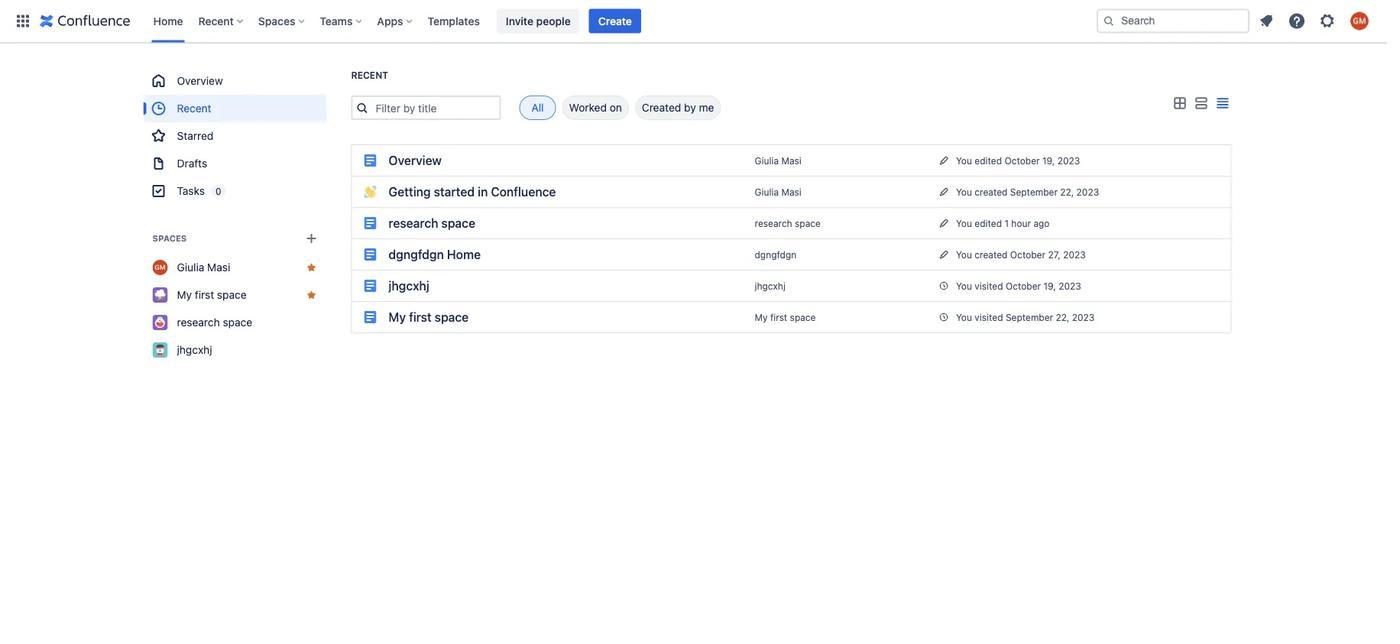 Task type: vqa. For each thing, say whether or not it's contained in the screenshot.


Task type: describe. For each thing, give the bounding box(es) containing it.
appswitcher icon image
[[14, 12, 32, 30]]

created by me button
[[635, 96, 721, 120]]

templates
[[428, 15, 480, 27]]

0 horizontal spatial first
[[195, 289, 214, 301]]

2 horizontal spatial my
[[755, 312, 768, 323]]

worked
[[569, 101, 607, 114]]

home link
[[149, 9, 188, 33]]

search image
[[1103, 15, 1116, 27]]

recent inside dropdown button
[[198, 15, 234, 27]]

tasks
[[177, 185, 205, 197]]

october for dgngfdgn home
[[1011, 249, 1046, 260]]

people
[[536, 15, 571, 27]]

dgngfdgn home
[[389, 247, 481, 262]]

created
[[642, 101, 681, 114]]

2023 for home
[[1064, 249, 1086, 260]]

recent link
[[143, 95, 327, 122]]

invite
[[506, 15, 534, 27]]

apps
[[377, 15, 403, 27]]

compact list image
[[1214, 94, 1232, 113]]

1 horizontal spatial research
[[389, 216, 438, 231]]

1 vertical spatial overview
[[389, 153, 442, 168]]

0 horizontal spatial my
[[177, 289, 192, 301]]

1 horizontal spatial research space
[[389, 216, 476, 231]]

tab list containing all
[[501, 96, 721, 120]]

dgngfdgn link
[[755, 249, 797, 260]]

all button
[[520, 96, 556, 120]]

1
[[1005, 218, 1009, 229]]

1 vertical spatial recent
[[351, 70, 388, 81]]

2 horizontal spatial first
[[771, 312, 788, 323]]

september for my first space
[[1006, 312, 1054, 323]]

group containing overview
[[143, 67, 327, 205]]

me
[[699, 101, 714, 114]]

recent inside group
[[177, 102, 212, 115]]

you visited october 19, 2023
[[956, 281, 1082, 291]]

help icon image
[[1288, 12, 1307, 30]]

page image for overview
[[364, 154, 377, 167]]

0 vertical spatial my first space link
[[143, 281, 327, 309]]

starred link
[[143, 122, 327, 150]]

getting started in confluence
[[389, 185, 556, 199]]

0 horizontal spatial research
[[177, 316, 220, 329]]

invite people
[[506, 15, 571, 27]]

giulia for overview
[[755, 155, 779, 166]]

you edited october 19, 2023
[[956, 155, 1081, 166]]

0
[[216, 186, 221, 196]]

spaces inside popup button
[[258, 15, 295, 27]]

giulia masi for getting started in confluence
[[755, 187, 802, 197]]

1 vertical spatial my first space link
[[755, 312, 816, 323]]

in
[[478, 185, 488, 199]]

Filter by title field
[[371, 97, 500, 119]]

teams
[[320, 15, 353, 27]]

0 horizontal spatial jhgcxhj
[[177, 344, 212, 356]]

apps button
[[373, 9, 419, 33]]

1 horizontal spatial jhgcxhj link
[[755, 281, 786, 291]]

masi for overview
[[782, 155, 802, 166]]

you for home
[[956, 249, 973, 260]]

september for getting started in confluence
[[1011, 187, 1058, 197]]

create
[[598, 15, 632, 27]]

27,
[[1049, 249, 1061, 260]]

you created october 27, 2023
[[956, 249, 1086, 260]]

starred
[[177, 130, 214, 142]]

giulia masi link for getting started in confluence
[[755, 187, 802, 197]]

giulia for getting started in confluence
[[755, 187, 779, 197]]

1 horizontal spatial jhgcxhj
[[389, 279, 430, 293]]

Search field
[[1097, 9, 1250, 33]]

worked on
[[569, 101, 622, 114]]

hour
[[1012, 218, 1031, 229]]

page image for dgngfdgn
[[364, 248, 377, 261]]

overview inside group
[[177, 75, 223, 87]]

created for getting started in confluence
[[975, 187, 1008, 197]]



Task type: locate. For each thing, give the bounding box(es) containing it.
22, down you visited october 19, 2023
[[1056, 312, 1070, 323]]

by
[[684, 101, 696, 114]]

overview up recent link
[[177, 75, 223, 87]]

1 vertical spatial spaces
[[153, 234, 187, 244]]

drafts
[[177, 157, 207, 170]]

recent up starred
[[177, 102, 212, 115]]

1 horizontal spatial spaces
[[258, 15, 295, 27]]

getting
[[389, 185, 431, 199]]

first
[[195, 289, 214, 301], [409, 310, 432, 325], [771, 312, 788, 323]]

0 vertical spatial spaces
[[258, 15, 295, 27]]

1 horizontal spatial first
[[409, 310, 432, 325]]

1 vertical spatial research space link
[[143, 309, 327, 336]]

home down getting started in confluence
[[447, 247, 481, 262]]

1 horizontal spatial dgngfdgn
[[755, 249, 797, 260]]

1 vertical spatial created
[[975, 249, 1008, 260]]

my
[[177, 289, 192, 301], [389, 310, 406, 325], [755, 312, 768, 323]]

created by me
[[642, 101, 714, 114]]

0 vertical spatial created
[[975, 187, 1008, 197]]

dgngfdgn for the dgngfdgn link on the right top of page
[[755, 249, 797, 260]]

my first space
[[177, 289, 247, 301], [389, 310, 469, 325], [755, 312, 816, 323]]

1 vertical spatial 22,
[[1056, 312, 1070, 323]]

worked on button
[[562, 96, 629, 120]]

october up you visited september 22, 2023 at the bottom right
[[1006, 281, 1041, 291]]

page image for jhgcxhj
[[364, 280, 377, 292]]

3 you from the top
[[956, 218, 973, 229]]

0 vertical spatial giulia masi
[[755, 155, 802, 166]]

you down you edited 1 hour ago at the top right
[[956, 249, 973, 260]]

page image
[[364, 217, 377, 229], [364, 248, 377, 261], [364, 311, 377, 323]]

your profile and preferences image
[[1351, 12, 1369, 30]]

0 vertical spatial giulia masi link
[[755, 155, 802, 166]]

unstar this space image for giulia masi
[[305, 261, 318, 274]]

2 unstar this space image from the top
[[305, 289, 318, 301]]

settings icon image
[[1319, 12, 1337, 30]]

started
[[434, 185, 475, 199]]

1 created from the top
[[975, 187, 1008, 197]]

overview up getting
[[389, 153, 442, 168]]

list image
[[1192, 94, 1211, 113]]

group
[[143, 67, 327, 205]]

0 horizontal spatial dgngfdgn
[[389, 247, 444, 262]]

create link
[[589, 9, 641, 33]]

research space link
[[755, 218, 821, 229], [143, 309, 327, 336]]

you for first
[[956, 312, 973, 323]]

september
[[1011, 187, 1058, 197], [1006, 312, 1054, 323]]

1 edited from the top
[[975, 155, 1002, 166]]

22, down you edited october 19, 2023
[[1061, 187, 1074, 197]]

recent right "home" link
[[198, 15, 234, 27]]

visited
[[975, 281, 1004, 291], [975, 312, 1004, 323]]

1 vertical spatial giulia masi link
[[755, 187, 802, 197]]

overview
[[177, 75, 223, 87], [389, 153, 442, 168]]

you up you created september 22, 2023
[[956, 155, 973, 166]]

5 you from the top
[[956, 281, 973, 291]]

0 horizontal spatial my first space link
[[143, 281, 327, 309]]

jhgcxhj link
[[755, 281, 786, 291], [143, 336, 327, 364]]

1 vertical spatial unstar this space image
[[305, 289, 318, 301]]

0 horizontal spatial spaces
[[153, 234, 187, 244]]

visited for jhgcxhj
[[975, 281, 1004, 291]]

1 visited from the top
[[975, 281, 1004, 291]]

giulia masi for overview
[[755, 155, 802, 166]]

1 vertical spatial october
[[1011, 249, 1046, 260]]

september down you visited october 19, 2023
[[1006, 312, 1054, 323]]

2 page image from the top
[[364, 248, 377, 261]]

page image for research
[[364, 217, 377, 229]]

1 horizontal spatial my first space
[[389, 310, 469, 325]]

ago
[[1034, 218, 1050, 229]]

recent down apps
[[351, 70, 388, 81]]

1 vertical spatial visited
[[975, 312, 1004, 323]]

you down you created october 27, 2023
[[956, 281, 973, 291]]

0 horizontal spatial research space
[[177, 316, 252, 329]]

:wave: image
[[364, 186, 377, 198], [364, 186, 377, 198]]

2 vertical spatial recent
[[177, 102, 212, 115]]

my first space link
[[143, 281, 327, 309], [755, 312, 816, 323]]

22, for getting started in confluence
[[1061, 187, 1074, 197]]

2 vertical spatial giulia masi link
[[143, 254, 327, 281]]

2 vertical spatial page image
[[364, 311, 377, 323]]

home inside global element
[[153, 15, 183, 27]]

cards image
[[1171, 94, 1189, 113]]

confluence
[[491, 185, 556, 199]]

you down you visited october 19, 2023
[[956, 312, 973, 323]]

1 vertical spatial giulia
[[755, 187, 779, 197]]

1 vertical spatial masi
[[782, 187, 802, 197]]

created for dgngfdgn home
[[975, 249, 1008, 260]]

giulia masi link
[[755, 155, 802, 166], [755, 187, 802, 197], [143, 254, 327, 281]]

masi inside the giulia masi link
[[207, 261, 230, 274]]

2 vertical spatial giulia
[[177, 261, 204, 274]]

1 horizontal spatial home
[[447, 247, 481, 262]]

2 vertical spatial masi
[[207, 261, 230, 274]]

you for started
[[956, 187, 973, 197]]

0 vertical spatial october
[[1005, 155, 1040, 166]]

2 horizontal spatial jhgcxhj
[[755, 281, 786, 291]]

confluence image
[[40, 12, 130, 30], [40, 12, 130, 30]]

19,
[[1043, 155, 1055, 166], [1044, 281, 1057, 291]]

0 vertical spatial overview
[[177, 75, 223, 87]]

edited up you created september 22, 2023
[[975, 155, 1002, 166]]

1 unstar this space image from the top
[[305, 261, 318, 274]]

4 you from the top
[[956, 249, 973, 260]]

september up ago on the top right of page
[[1011, 187, 1058, 197]]

0 horizontal spatial overview
[[177, 75, 223, 87]]

0 vertical spatial masi
[[782, 155, 802, 166]]

0 vertical spatial page image
[[364, 217, 377, 229]]

1 page image from the top
[[364, 217, 377, 229]]

6 you from the top
[[956, 312, 973, 323]]

1 horizontal spatial my
[[389, 310, 406, 325]]

0 vertical spatial edited
[[975, 155, 1002, 166]]

2 created from the top
[[975, 249, 1008, 260]]

create a space image
[[302, 229, 321, 248]]

tab list
[[501, 96, 721, 120]]

giulia masi link for overview
[[755, 155, 802, 166]]

2 horizontal spatial research
[[755, 218, 793, 229]]

0 horizontal spatial home
[[153, 15, 183, 27]]

0 vertical spatial recent
[[198, 15, 234, 27]]

banner containing home
[[0, 0, 1388, 43]]

home left recent dropdown button
[[153, 15, 183, 27]]

1 vertical spatial 19,
[[1044, 281, 1057, 291]]

2 vertical spatial giulia masi
[[177, 261, 230, 274]]

spaces right recent dropdown button
[[258, 15, 295, 27]]

22, for my first space
[[1056, 312, 1070, 323]]

0 vertical spatial september
[[1011, 187, 1058, 197]]

notification icon image
[[1258, 12, 1276, 30]]

0 vertical spatial unstar this space image
[[305, 261, 318, 274]]

global element
[[9, 0, 1094, 42]]

1 vertical spatial home
[[447, 247, 481, 262]]

0 vertical spatial 19,
[[1043, 155, 1055, 166]]

0 vertical spatial jhgcxhj link
[[755, 281, 786, 291]]

giulia masi
[[755, 155, 802, 166], [755, 187, 802, 197], [177, 261, 230, 274]]

2 horizontal spatial my first space
[[755, 312, 816, 323]]

you left 1
[[956, 218, 973, 229]]

page image
[[364, 154, 377, 167], [364, 280, 377, 292]]

2 visited from the top
[[975, 312, 1004, 323]]

2 you from the top
[[956, 187, 973, 197]]

october
[[1005, 155, 1040, 166], [1011, 249, 1046, 260], [1006, 281, 1041, 291]]

overview link
[[143, 67, 327, 95]]

recent
[[198, 15, 234, 27], [351, 70, 388, 81], [177, 102, 212, 115]]

october for overview
[[1005, 155, 1040, 166]]

visited for my first space
[[975, 312, 1004, 323]]

research space
[[389, 216, 476, 231], [755, 218, 821, 229], [177, 316, 252, 329]]

0 vertical spatial page image
[[364, 154, 377, 167]]

0 vertical spatial home
[[153, 15, 183, 27]]

2023
[[1058, 155, 1081, 166], [1077, 187, 1100, 197], [1064, 249, 1086, 260], [1059, 281, 1082, 291], [1072, 312, 1095, 323]]

templates link
[[423, 9, 485, 33]]

all
[[532, 101, 544, 114]]

spaces button
[[254, 9, 311, 33]]

banner
[[0, 0, 1388, 43]]

created
[[975, 187, 1008, 197], [975, 249, 1008, 260]]

unstar this space image
[[305, 261, 318, 274], [305, 289, 318, 301]]

created up you edited 1 hour ago at the top right
[[975, 187, 1008, 197]]

teams button
[[315, 9, 368, 33]]

jhgcxhj
[[389, 279, 430, 293], [755, 281, 786, 291], [177, 344, 212, 356]]

masi for getting started in confluence
[[782, 187, 802, 197]]

2023 for started
[[1077, 187, 1100, 197]]

2 page image from the top
[[364, 280, 377, 292]]

1 page image from the top
[[364, 154, 377, 167]]

edited for overview
[[975, 155, 1002, 166]]

edited left 1
[[975, 218, 1002, 229]]

0 vertical spatial 22,
[[1061, 187, 1074, 197]]

3 page image from the top
[[364, 311, 377, 323]]

0 horizontal spatial my first space
[[177, 289, 247, 301]]

home
[[153, 15, 183, 27], [447, 247, 481, 262]]

1 vertical spatial edited
[[975, 218, 1002, 229]]

edited
[[975, 155, 1002, 166], [975, 218, 1002, 229]]

1 you from the top
[[956, 155, 973, 166]]

masi
[[782, 155, 802, 166], [782, 187, 802, 197], [207, 261, 230, 274]]

1 vertical spatial page image
[[364, 280, 377, 292]]

visited down you created october 27, 2023
[[975, 281, 1004, 291]]

drafts link
[[143, 150, 327, 177]]

1 vertical spatial giulia masi
[[755, 187, 802, 197]]

october for jhgcxhj
[[1006, 281, 1041, 291]]

october up you created september 22, 2023
[[1005, 155, 1040, 166]]

on
[[610, 101, 622, 114]]

19, for overview
[[1043, 155, 1055, 166]]

visited down you visited october 19, 2023
[[975, 312, 1004, 323]]

2 vertical spatial october
[[1006, 281, 1041, 291]]

space
[[442, 216, 476, 231], [795, 218, 821, 229], [217, 289, 247, 301], [435, 310, 469, 325], [790, 312, 816, 323], [223, 316, 252, 329]]

dgngfdgn for dgngfdgn home
[[389, 247, 444, 262]]

you visited september 22, 2023
[[956, 312, 1095, 323]]

1 horizontal spatial my first space link
[[755, 312, 816, 323]]

19, up you created september 22, 2023
[[1043, 155, 1055, 166]]

1 vertical spatial jhgcxhj link
[[143, 336, 327, 364]]

you created september 22, 2023
[[956, 187, 1100, 197]]

recent button
[[194, 9, 249, 33]]

spaces
[[258, 15, 295, 27], [153, 234, 187, 244]]

you up you edited 1 hour ago at the top right
[[956, 187, 973, 197]]

1 horizontal spatial overview
[[389, 153, 442, 168]]

dgngfdgn
[[389, 247, 444, 262], [755, 249, 797, 260]]

you edited 1 hour ago
[[956, 218, 1050, 229]]

0 horizontal spatial research space link
[[143, 309, 327, 336]]

1 vertical spatial page image
[[364, 248, 377, 261]]

1 vertical spatial september
[[1006, 312, 1054, 323]]

giulia
[[755, 155, 779, 166], [755, 187, 779, 197], [177, 261, 204, 274]]

created down you edited 1 hour ago at the top right
[[975, 249, 1008, 260]]

spaces down "tasks"
[[153, 234, 187, 244]]

page image for my
[[364, 311, 377, 323]]

1 horizontal spatial research space link
[[755, 218, 821, 229]]

0 vertical spatial giulia
[[755, 155, 779, 166]]

22,
[[1061, 187, 1074, 197], [1056, 312, 1070, 323]]

2023 for first
[[1072, 312, 1095, 323]]

you
[[956, 155, 973, 166], [956, 187, 973, 197], [956, 218, 973, 229], [956, 249, 973, 260], [956, 281, 973, 291], [956, 312, 973, 323]]

2 edited from the top
[[975, 218, 1002, 229]]

october left 27,
[[1011, 249, 1046, 260]]

2 horizontal spatial research space
[[755, 218, 821, 229]]

you for space
[[956, 218, 973, 229]]

research
[[389, 216, 438, 231], [755, 218, 793, 229], [177, 316, 220, 329]]

19, for jhgcxhj
[[1044, 281, 1057, 291]]

19, down 27,
[[1044, 281, 1057, 291]]

invite people button
[[497, 9, 580, 33]]

0 horizontal spatial jhgcxhj link
[[143, 336, 327, 364]]

0 vertical spatial visited
[[975, 281, 1004, 291]]

unstar this space image for my first space
[[305, 289, 318, 301]]

edited for research space
[[975, 218, 1002, 229]]

0 vertical spatial research space link
[[755, 218, 821, 229]]



